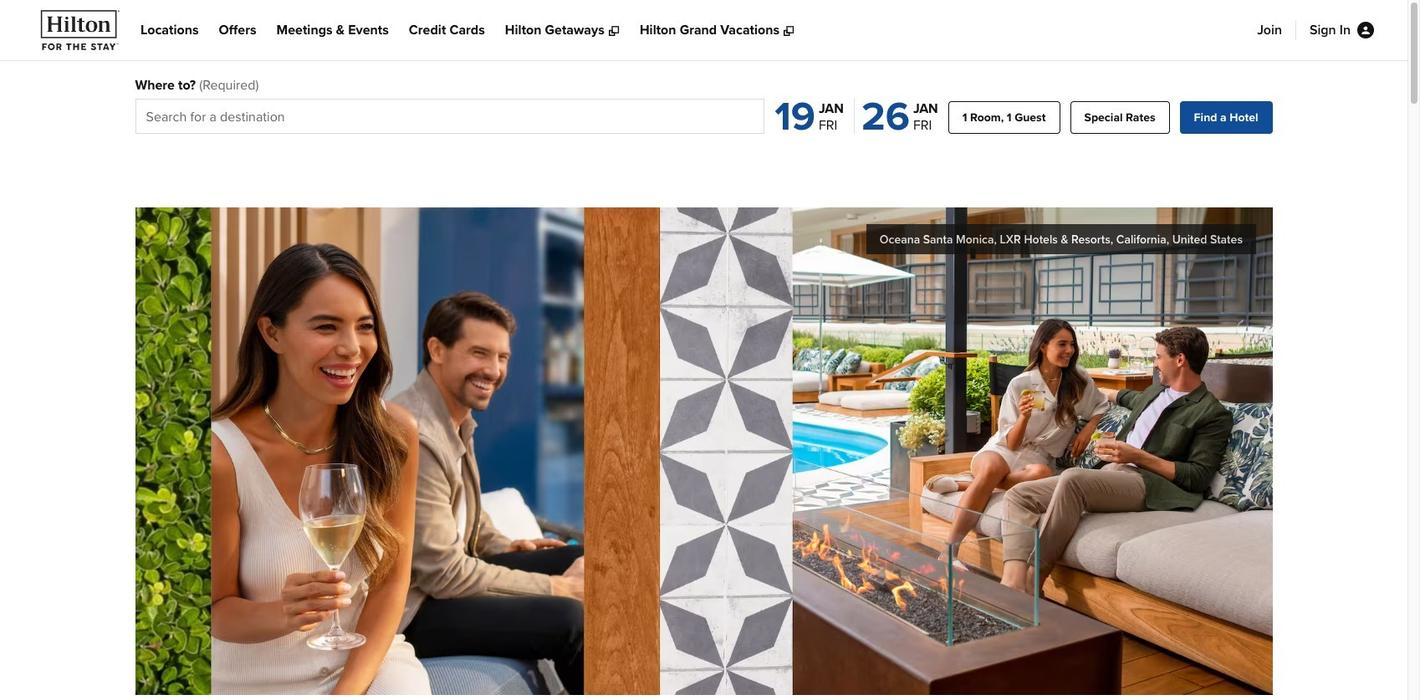 Task type: vqa. For each thing, say whether or not it's contained in the screenshot.
'email field'
no



Task type: locate. For each thing, give the bounding box(es) containing it.
Where to?. Begin typing to filter results. field
[[135, 99, 765, 134]]



Task type: describe. For each thing, give the bounding box(es) containing it.
hilton for the stay image
[[33, 7, 127, 54]]

couple enjoy drinks outby pool image
[[135, 208, 1273, 695]]



